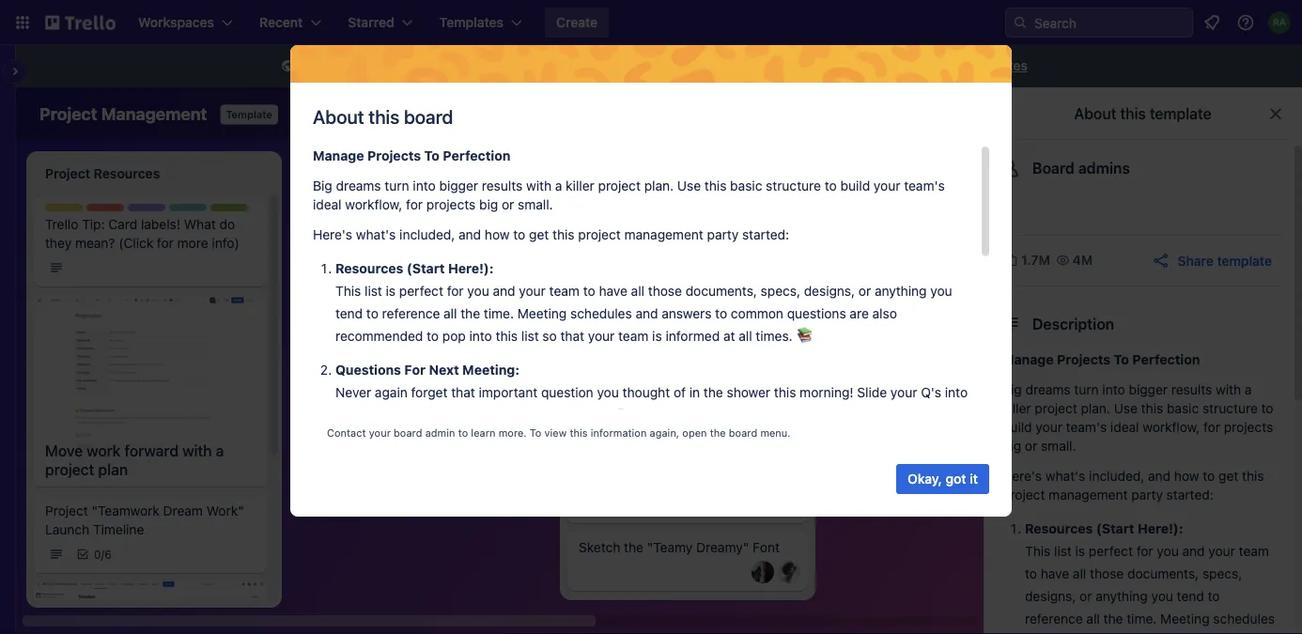 Task type: locate. For each thing, give the bounding box(es) containing it.
specs, inside resources (start here!): this list is perfect for you and your team to have all those documents, specs, designs, or anything you tend to reference all the time. meeting schedules and answers to common questions are also recommended to pop into this list so that your team is informed at all times. 📚
[[761, 283, 801, 299]]

janelle (janelle549) image right stephen (stephen11674280) icon
[[778, 561, 801, 584]]

0 horizontal spatial janelle (janelle549) image
[[778, 561, 801, 584]]

also
[[1034, 235, 1058, 251], [873, 306, 898, 321]]

is inside trello tip trello tip: this is where assigned tasks live so that your team can see who's working on what and when it's due.
[[672, 217, 681, 232]]

build down social media assets link
[[1003, 420, 1033, 435]]

color: yellow, title: "copy request" element
[[45, 204, 83, 212]]

1 horizontal spatial small.
[[1042, 439, 1077, 454]]

super
[[483, 382, 518, 398]]

0 horizontal spatial team
[[169, 205, 198, 218]]

list
[[353, 235, 370, 251], [365, 283, 382, 299], [522, 329, 539, 344], [402, 408, 420, 423], [1055, 544, 1072, 559]]

1 horizontal spatial answers
[[1052, 634, 1102, 635]]

answers inside resources (start here!): this list is perfect for you and your team to have all those documents, specs, designs, or anything you tend to reference all the time. meeting schedules and answers to common questions are also recommended to pop into this list so that your team is informed at all times. 📚
[[662, 306, 712, 321]]

board down document?
[[394, 427, 423, 439]]

have inside resources (start here!): this list is perfect for you and your team to have all those documents, specs, designs, or anything you tend to reference all the time. meeting schedules and answers to common questions are also recommended to pop into this list so that your team is informed at all times. 📚
[[599, 283, 628, 299]]

team
[[422, 235, 453, 251], [714, 235, 745, 251], [550, 283, 580, 299], [619, 329, 649, 344], [471, 408, 502, 423], [1240, 544, 1270, 559]]

board inside 'link'
[[385, 106, 422, 121]]

0 horizontal spatial here's
[[313, 227, 353, 243]]

2 sketch from the top
[[579, 540, 621, 556]]

handy up 'who's' in the left of the page
[[312, 235, 349, 251]]

brooke (brooke94205718) image
[[820, 101, 846, 127], [778, 494, 801, 516]]

0 horizontal spatial small.
[[518, 197, 553, 212]]

also inside resources (start here!): this list is perfect for you and your team to have all those documents, specs, designs, or anything you tend to reference all the time. meeting schedules and answers to common questions are also recommended to pop into this list so that your team is informed at all times. 📚
[[873, 306, 898, 321]]

0 vertical spatial here's what's included, and how to get this project management party started:
[[313, 227, 790, 243]]

so inside trello tip trello tip: 🌊slide your q's into this handy list so your team keeps on flowing.
[[374, 235, 388, 251]]

1 horizontal spatial what's
[[1046, 469, 1086, 484]]

reference inside resources (start here!): this list is perfect for you and your team to have all those documents, specs, designs, or anything you tend to reference all the time. meeting schedules and answers to common questions are also recommended to pop into this list so that your team is informed at all times. 📚
[[382, 306, 440, 321]]

tip:
[[82, 217, 105, 232], [349, 217, 372, 232], [616, 217, 639, 232], [883, 217, 906, 232]]

dreams
[[336, 178, 381, 194], [1026, 382, 1071, 398]]

designs, inside resources (start here!): this list is perfect for you and your team to have all those documents, specs, designs, or anything you tend to reference all the time. meeting schedules and answers to common questions
[[1026, 589, 1077, 604]]

that up one
[[882, 235, 906, 251]]

🌊
[[615, 408, 628, 423]]

0 vertical spatial basic
[[731, 178, 763, 194]]

1 vertical spatial team's
[[1067, 420, 1108, 435]]

mean?
[[75, 235, 115, 251]]

create button
[[545, 8, 609, 38]]

reference inside resources (start here!): this list is perfect for you and your team to have all those documents, specs, designs, or anything you tend to reference all the time. meeting schedules and answers to common questions
[[1026, 612, 1084, 627]]

those inside resources (start here!): this list is perfect for you and your team to have all those documents, specs, designs, or anything you tend to reference all the time. meeting schedules and answers to common questions
[[1091, 566, 1125, 582]]

here's right 'it'
[[1003, 469, 1043, 484]]

common for resources (start here!): this list is perfect for you and your team to have all those documents, specs, designs, or anything you tend to reference all the time. meeting schedules and answers to common questions are also recommended to pop into this list so that your team is informed at all times. 📚
[[731, 306, 784, 321]]

tip for trello tip: this is where assigned tasks live so that your team can see who's working on what and when it's due.
[[612, 205, 630, 218]]

are down 💬for
[[909, 235, 928, 251]]

project down description on the right of page
[[1035, 401, 1078, 416]]

explore more templates
[[881, 58, 1028, 73]]

of
[[674, 385, 686, 400]]

2 tasks from the left
[[846, 235, 878, 251]]

0 vertical spatial have
[[599, 283, 628, 299]]

1 vertical spatial handy
[[361, 408, 398, 423]]

secret
[[312, 401, 350, 416]]

party up resources (start here!): this list is perfect for you and your team to have all those documents, specs, designs, or anything you tend to reference all the time. meeting schedules and answers to common questions
[[1132, 487, 1164, 503]]

see
[[774, 235, 795, 251]]

0 vertical spatial party
[[707, 227, 739, 243]]

0 horizontal spatial schedules
[[571, 306, 632, 321]]

1 vertical spatial answers
[[1052, 634, 1102, 635]]

4 tip: from the left
[[883, 217, 906, 232]]

todd (todd05497623) image
[[778, 347, 801, 369]]

trello tip: this is where assigned tasks live so that your team can see who's working on what and when it's due. link
[[579, 215, 797, 290]]

anything inside resources (start here!): this list is perfect for you and your team to have all those documents, specs, designs, or anything you tend to reference all the time. meeting schedules and answers to common questions
[[1096, 589, 1149, 604]]

0 horizontal spatial team's
[[905, 178, 945, 194]]

and inside here's what's included, and how to get this project management party started:
[[1149, 469, 1171, 484]]

again
[[375, 385, 408, 400]]

1 horizontal spatial dreams
[[1026, 382, 1071, 398]]

0 horizontal spatial big dreams turn into bigger results with a killer project plan. use this basic structure to build your team's ideal workflow, for projects big or small.
[[313, 178, 945, 212]]

designs, inside resources (start here!): this list is perfect for you and your team to have all those documents, specs, designs, or anything you tend to reference all the time. meeting schedules and answers to common questions are also recommended to pop into this list so that your team is informed at all times. 📚
[[804, 283, 856, 299]]

1 horizontal spatial party
[[1132, 487, 1164, 503]]

the inside resources (start here!): this list is perfect for you and your team to have all those documents, specs, designs, or anything you tend to reference all the time. meeting schedules and answers to common questions
[[1104, 612, 1124, 627]]

plan. up trello tip trello tip: this is where assigned tasks live so that your team can see who's working on what and when it's due.
[[645, 178, 674, 194]]

color: purple, title: "design team" element
[[128, 204, 198, 218], [579, 313, 649, 327]]

documents, inside resources (start here!): this list is perfect for you and your team to have all those documents, specs, designs, or anything you tend to reference all the time. meeting schedules and answers to common questions are also recommended to pop into this list so that your team is informed at all times. 📚
[[686, 283, 758, 299]]

project
[[39, 103, 97, 124], [45, 503, 88, 519]]

1 horizontal spatial specs,
[[1203, 566, 1243, 582]]

where
[[685, 217, 722, 232]]

create up internet
[[557, 15, 598, 30]]

plan. down description on the right of page
[[1082, 401, 1111, 416]]

q's inside trello tip trello tip: 🌊slide your q's into this handy list so your team keeps on flowing.
[[452, 217, 473, 232]]

team's
[[905, 178, 945, 194], [1067, 420, 1108, 435]]

sketch inside design team sketch site banner
[[579, 326, 621, 341]]

template
[[226, 109, 272, 121]]

0 horizontal spatial build
[[841, 178, 871, 194]]

time. inside resources (start here!): this list is perfect for you and your team to have all those documents, specs, designs, or anything you tend to reference all the time. meeting schedules and answers to common questions
[[1127, 612, 1158, 627]]

1 horizontal spatial perfect
[[1089, 544, 1134, 559]]

2 horizontal spatial tip
[[612, 205, 630, 218]]

assigned
[[726, 217, 780, 232]]

0 vertical spatial workflow,
[[345, 197, 403, 212]]

tip: inside trello tip: card labels! what do they mean? (click for more info)
[[82, 217, 105, 232]]

0 vertical spatial projects
[[368, 148, 421, 164]]

that
[[657, 235, 681, 251], [882, 235, 906, 251], [561, 329, 585, 344], [451, 385, 475, 400]]

manage projects to perfection down board 'link'
[[313, 148, 511, 164]]

documents, inside resources (start here!): this list is perfect for you and your team to have all those documents, specs, designs, or anything you tend to reference all the time. meeting schedules and answers to common questions
[[1128, 566, 1200, 582]]

how can i get access to the super secret document? link
[[312, 381, 530, 418]]

are right questions
[[850, 306, 869, 321]]

3 tip: from the left
[[616, 217, 639, 232]]

what's up best
[[356, 227, 396, 243]]

board left table image
[[385, 106, 422, 121]]

into down description on the right of page
[[1103, 382, 1126, 398]]

to inside 'who's the best person to fix my html snag?'
[[453, 296, 465, 311]]

into right the media
[[946, 385, 968, 400]]

that up question
[[561, 329, 585, 344]]

chris (chris42642663) image down 'morning!'
[[778, 415, 801, 437]]

killer
[[566, 178, 595, 194], [1003, 401, 1032, 416]]

drafts
[[642, 393, 678, 409]]

0 horizontal spatial dreams
[[336, 178, 381, 194]]

dreamy"
[[697, 540, 749, 556]]

project "teamwork dream work" launch timeline
[[45, 503, 244, 538]]

here's what's included, and how to get this project management party started: up resources (start here!): this list is perfect for you and your team to have all those documents, specs, designs, or anything you tend to reference all the time. meeting schedules and answers to common questions
[[1003, 469, 1265, 503]]

is for resources (start here!): this list is perfect for you and your team to have all those documents, specs, designs, or anything you tend to reference all the time. meeting schedules and answers to common questions
[[1076, 544, 1086, 559]]

janelle (janelle549) image down the explore
[[893, 101, 919, 127]]

so up admin
[[423, 408, 438, 423]]

started: inside here's what's included, and how to get this project management party started:
[[1167, 487, 1214, 503]]

dreams up the 🌊slide
[[336, 178, 381, 194]]

0 horizontal spatial results
[[482, 178, 523, 194]]

reference
[[382, 306, 440, 321], [1026, 612, 1084, 627]]

design inside design team sketch site banner
[[579, 314, 617, 327]]

big dreams turn into bigger results with a killer project plan. use this basic structure to build your team's ideal workflow, for projects big or small.
[[313, 178, 945, 212], [1003, 382, 1274, 454]]

ruby anderson (rubyanderson7) image
[[1269, 11, 1292, 34]]

table image
[[448, 105, 463, 120]]

party up what
[[707, 227, 739, 243]]

handy down again
[[361, 408, 398, 423]]

can left i
[[343, 382, 365, 398]]

information
[[591, 427, 647, 439]]

meeting inside resources (start here!): this list is perfect for you and your team to have all those documents, specs, designs, or anything you tend to reference all the time. meeting schedules and answers to common questions
[[1161, 612, 1210, 627]]

one
[[900, 254, 922, 270]]

flowing.
[[312, 254, 360, 270], [564, 408, 611, 423]]

1 vertical spatial plan.
[[1082, 401, 1111, 416]]

for
[[452, 58, 468, 73], [406, 197, 423, 212], [157, 235, 174, 251], [447, 283, 464, 299], [1204, 420, 1221, 435], [1137, 544, 1154, 559]]

0 horizontal spatial here!):
[[448, 261, 494, 276]]

into
[[413, 178, 436, 194], [476, 217, 499, 232], [470, 329, 492, 344], [1103, 382, 1126, 398], [946, 385, 968, 400]]

1 vertical spatial management
[[1049, 487, 1128, 503]]

tend
[[336, 306, 363, 321], [1178, 589, 1205, 604]]

so up question
[[543, 329, 557, 344]]

projects down about this board
[[368, 148, 421, 164]]

back to home image
[[45, 8, 116, 38]]

keeps
[[456, 235, 492, 251], [505, 408, 541, 423]]

sketch inside sketch the "teamy dreamy" font link
[[579, 540, 621, 556]]

how
[[312, 382, 339, 398]]

1 horizontal spatial flowing.
[[564, 408, 611, 423]]

big down public 'image'
[[313, 178, 333, 194]]

tend for resources (start here!): this list is perfect for you and your team to have all those documents, specs, designs, or anything you tend to reference all the time. meeting schedules and answers to common questions are also recommended to pop into this list so that your team is informed at all times. 📚
[[336, 306, 363, 321]]

your
[[874, 178, 901, 194], [422, 217, 449, 232], [392, 235, 419, 251], [684, 235, 711, 251], [519, 283, 546, 299], [588, 329, 615, 344], [891, 385, 918, 400], [441, 408, 468, 423], [1036, 420, 1063, 435], [369, 427, 391, 439], [1209, 544, 1236, 559]]

1 tasks from the left
[[579, 235, 611, 251]]

project up who's
[[578, 227, 621, 243]]

🌊slide
[[375, 217, 418, 232]]

schedules inside resources (start here!): this list is perfect for you and your team to have all those documents, specs, designs, or anything you tend to reference all the time. meeting schedules and answers to common questions
[[1214, 612, 1276, 627]]

brooke (brooke94205718) image down create board from template link
[[820, 101, 846, 127]]

social
[[846, 375, 883, 390]]

this
[[1121, 105, 1147, 123], [369, 105, 400, 127], [705, 178, 727, 194], [503, 217, 525, 232], [553, 227, 575, 243], [496, 329, 518, 344], [775, 385, 797, 400], [1142, 401, 1164, 416], [336, 408, 358, 423], [570, 427, 588, 439], [1243, 469, 1265, 484]]

1 vertical spatial with
[[1216, 382, 1242, 398]]

documents,
[[686, 283, 758, 299], [1128, 566, 1200, 582]]

0 vertical spatial here!):
[[448, 261, 494, 276]]

2 tip: from the left
[[349, 217, 372, 232]]

started: up resources (start here!): this list is perfect for you and your team to have all those documents, specs, designs, or anything you tend to reference all the time. meeting schedules and answers to common questions
[[1167, 487, 1214, 503]]

1 vertical spatial what's
[[1046, 469, 1086, 484]]

0 vertical spatial management
[[625, 227, 704, 243]]

color: sky, title: "trello tip" element for trello tip: 🌊slide your q's into this handy list so your team keeps on flowing.
[[312, 204, 363, 218]]

from
[[767, 58, 796, 73]]

also up 1.7m
[[1034, 235, 1058, 251]]

sketch
[[579, 326, 621, 341], [579, 540, 621, 556]]

1 horizontal spatial tasks
[[846, 235, 878, 251]]

fix
[[469, 296, 483, 311]]

1 horizontal spatial anything
[[1096, 589, 1149, 604]]

0 horizontal spatial started:
[[743, 227, 790, 243]]

1 vertical spatial ideal
[[1111, 420, 1140, 435]]

tip: left 💬for
[[883, 217, 906, 232]]

admins
[[1079, 159, 1131, 177]]

started:
[[743, 227, 790, 243], [1167, 487, 1214, 503]]

1 horizontal spatial janelle (janelle549) image
[[893, 101, 919, 127]]

what's right 'it'
[[1046, 469, 1086, 484]]

keeps up fix
[[456, 235, 492, 251]]

1 sketch from the top
[[579, 326, 621, 341]]

0 horizontal spatial specs,
[[761, 283, 801, 299]]

1 horizontal spatial designs,
[[1026, 589, 1077, 604]]

trello inside trello tip: 💬for those in-between tasks that are almost done but also awaiting one last step.
[[846, 217, 879, 232]]

chris (chris42642663) image
[[869, 101, 895, 127], [778, 415, 801, 437]]

big down social media assets link
[[1003, 439, 1022, 454]]

0 horizontal spatial design
[[128, 205, 166, 218]]

board
[[385, 106, 422, 121], [1033, 159, 1075, 177]]

create
[[557, 15, 598, 30], [682, 58, 724, 73]]

0 vertical spatial to
[[425, 148, 440, 164]]

chris (chris42642663) image down the explore
[[869, 101, 895, 127]]

1 horizontal spatial those
[[946, 217, 980, 232]]

2 tip from the left
[[345, 205, 363, 218]]

create inside button
[[557, 15, 598, 30]]

0 vertical spatial killer
[[566, 178, 595, 194]]

(start inside resources (start here!): this list is perfect for you and your team to have all those documents, specs, designs, or anything you tend to reference all the time. meeting schedules and answers to common questions are also recommended to pop into this list so that your team is informed at all times. 📚
[[407, 261, 445, 276]]

tip: left the 🌊slide
[[349, 217, 372, 232]]

1 tip: from the left
[[82, 217, 105, 232]]

color: sky, title: "trello tip" element
[[169, 204, 220, 218], [312, 204, 363, 218], [579, 204, 630, 218]]

schedules for this list is perfect for you and your team to have all those documents, specs, designs, or anything you tend to reference all the time. meeting schedules and answers to common questions are also recommended to pop into this list so that your team is informed at all times. 📚
[[571, 306, 632, 321]]

what
[[689, 254, 718, 270]]

bigger
[[439, 178, 479, 194], [1129, 382, 1169, 398]]

tip inside trello tip trello tip: this is where assigned tasks live so that your team can see who's working on what and when it's due.
[[612, 205, 630, 218]]

tip inside trello tip trello tip: 🌊slide your q's into this handy list so your team keeps on flowing.
[[345, 205, 363, 218]]

schedules for this list is perfect for you and your team to have all those documents, specs, designs, or anything you tend to reference all the time. meeting schedules and answers to common questions
[[1214, 612, 1276, 627]]

informed
[[666, 329, 720, 344]]

is for resources (start here!): this list is perfect for you and your team to have all those documents, specs, designs, or anything you tend to reference all the time. meeting schedules and answers to common questions are also recommended to pop into this list so that your team is informed at all times. 📚
[[386, 283, 396, 299]]

so inside trello tip trello tip: this is where assigned tasks live so that your team can see who's working on what and when it's due.
[[639, 235, 653, 251]]

those inside resources (start here!): this list is perfect for you and your team to have all those documents, specs, designs, or anything you tend to reference all the time. meeting schedules and answers to common questions are also recommended to pop into this list so that your team is informed at all times. 📚
[[648, 283, 682, 299]]

1 vertical spatial started:
[[1167, 487, 1214, 503]]

what
[[184, 217, 216, 232]]

specs, for this list is perfect for you and your team to have all those documents, specs, designs, or anything you tend to reference all the time. meeting schedules and answers to common questions
[[1203, 566, 1243, 582]]

trello tip trello tip: 🌊slide your q's into this handy list so your team keeps on flowing.
[[312, 205, 525, 270]]

this inside resources (start here!): this list is perfect for you and your team to have all those documents, specs, designs, or anything you tend to reference all the time. meeting schedules and answers to common questions
[[1026, 544, 1051, 559]]

0 vertical spatial color: purple, title: "design team" element
[[128, 204, 198, 218]]

projects down description on the right of page
[[1058, 352, 1111, 368]]

team inside trello tip trello tip: this is where assigned tasks live so that your team can see who's working on what and when it's due.
[[714, 235, 745, 251]]

those for resources (start here!): this list is perfect for you and your team to have all those documents, specs, designs, or anything you tend to reference all the time. meeting schedules and answers to common questions
[[1091, 566, 1125, 582]]

chris (chris42642663) image
[[752, 494, 775, 516]]

create for create board from template
[[682, 58, 724, 73]]

0 vertical spatial manage projects to perfection
[[313, 148, 511, 164]]

into right pop
[[470, 329, 492, 344]]

0 horizontal spatial anything
[[875, 283, 927, 299]]

meeting for this list is perfect for you and your team to have all those documents, specs, designs, or anything you tend to reference all the time. meeting schedules and answers to common questions
[[1161, 612, 1210, 627]]

meeting
[[518, 306, 567, 321], [1161, 612, 1210, 627]]

about right star or unstar board icon
[[313, 105, 364, 127]]

or inside resources (start here!): this list is perfect for you and your team to have all those documents, specs, designs, or anything you tend to reference all the time. meeting schedules and answers to common questions are also recommended to pop into this list so that your team is informed at all times. 📚
[[859, 283, 872, 299]]

0 vertical spatial build
[[841, 178, 871, 194]]

1 vertical spatial have
[[1041, 566, 1070, 582]]

tend inside resources (start here!): this list is perfect for you and your team to have all those documents, specs, designs, or anything you tend to reference all the time. meeting schedules and answers to common questions are also recommended to pop into this list so that your team is informed at all times. 📚
[[336, 306, 363, 321]]

killer up who's
[[566, 178, 595, 194]]

1 color: sky, title: "trello tip" element from the left
[[169, 204, 220, 218]]

also down awaiting
[[873, 306, 898, 321]]

specs, inside resources (start here!): this list is perfect for you and your team to have all those documents, specs, designs, or anything you tend to reference all the time. meeting schedules and answers to common questions
[[1203, 566, 1243, 582]]

1 vertical spatial create
[[682, 58, 724, 73]]

1 horizontal spatial brooke (brooke94205718) image
[[820, 101, 846, 127]]

this inside trello tip trello tip: this is where assigned tasks live so that your team can see who's working on what and when it's due.
[[642, 217, 668, 232]]

create for create
[[557, 15, 598, 30]]

started: up when
[[743, 227, 790, 243]]

legal review
[[846, 296, 922, 311]]

here!): for resources (start here!): this list is perfect for you and your team to have all those documents, specs, designs, or anything you tend to reference all the time. meeting schedules and answers to common questions
[[1138, 521, 1184, 537]]

perfection
[[443, 148, 511, 164], [1133, 352, 1201, 368]]

about up admins
[[1075, 105, 1117, 123]]

that down next
[[451, 385, 475, 400]]

1 horizontal spatial team
[[620, 314, 649, 327]]

that inside resources (start here!): this list is perfect for you and your team to have all those documents, specs, designs, or anything you tend to reference all the time. meeting schedules and answers to common questions are also recommended to pop into this list so that your team is informed at all times. 📚
[[561, 329, 585, 344]]

0 vertical spatial structure
[[766, 178, 822, 194]]

it's
[[579, 273, 597, 289]]

0 vertical spatial tend
[[336, 306, 363, 321]]

0 vertical spatial big
[[313, 178, 333, 194]]

0 vertical spatial also
[[1034, 235, 1058, 251]]

1 horizontal spatial tip
[[345, 205, 363, 218]]

janelle (janelle549) image
[[893, 101, 919, 127], [778, 561, 801, 584]]

0 vertical spatial brooke (brooke94205718) image
[[820, 101, 846, 127]]

board admins
[[1033, 159, 1131, 177]]

flowing. up 'who's' in the left of the page
[[312, 254, 360, 270]]

questions
[[787, 306, 847, 321]]

here's inside here's what's included, and how to get this project management party started:
[[1003, 469, 1043, 484]]

so down the 🌊slide
[[374, 235, 388, 251]]

(start
[[407, 261, 445, 276], [1097, 521, 1135, 537]]

(start for resources (start here!): this list is perfect for you and your team to have all those documents, specs, designs, or anything you tend to reference all the time. meeting schedules and answers to common questions
[[1097, 521, 1135, 537]]

q's
[[452, 217, 473, 232], [921, 385, 942, 400]]

keeps up more.
[[505, 408, 541, 423]]

have for this list is perfect for you and your team to have all those documents, specs, designs, or anything you tend to reference all the time. meeting schedules and answers to common questions
[[1041, 566, 1070, 582]]

manage projects to perfection down description on the right of page
[[1003, 352, 1201, 368]]

0 vertical spatial javier (javier85303346) image
[[917, 101, 944, 127]]

0 horizontal spatial get
[[375, 382, 395, 398]]

into up my
[[476, 217, 499, 232]]

all
[[631, 283, 645, 299], [444, 306, 457, 321], [739, 329, 753, 344], [1073, 566, 1087, 582], [1087, 612, 1101, 627]]

on left what
[[670, 254, 685, 270]]

get
[[529, 227, 549, 243], [375, 382, 395, 398], [1219, 469, 1239, 484]]

about for about this board
[[313, 105, 364, 127]]

to down board 'link'
[[425, 148, 440, 164]]

team left halp
[[169, 205, 198, 218]]

here's left the 🌊slide
[[313, 227, 353, 243]]

0 vertical spatial documents,
[[686, 283, 758, 299]]

with
[[526, 178, 552, 194], [1216, 382, 1242, 398]]

q's right the 🌊slide
[[452, 217, 473, 232]]

project
[[598, 178, 641, 194], [578, 227, 621, 243], [1035, 401, 1078, 416], [1003, 487, 1046, 503]]

reference for resources (start here!): this list is perfect for you and your team to have all those documents, specs, designs, or anything you tend to reference all the time. meeting schedules and answers to common questions
[[1026, 612, 1084, 627]]

common inside resources (start here!): this list is perfect for you and your team to have all those documents, specs, designs, or anything you tend to reference all the time. meeting schedules and answers to common questions are also recommended to pop into this list so that your team is informed at all times. 📚
[[731, 306, 784, 321]]

flowing. down question
[[564, 408, 611, 423]]

q's right slide in the bottom right of the page
[[921, 385, 942, 400]]

tip: up "live" in the left top of the page
[[616, 217, 639, 232]]

anything inside resources (start here!): this list is perfect for you and your team to have all those documents, specs, designs, or anything you tend to reference all the time. meeting schedules and answers to common questions are also recommended to pop into this list so that your team is informed at all times. 📚
[[875, 283, 927, 299]]

0 notifications image
[[1201, 11, 1224, 34]]

0 horizontal spatial handy
[[312, 235, 349, 251]]

are inside resources (start here!): this list is perfect for you and your team to have all those documents, specs, designs, or anything you tend to reference all the time. meeting schedules and answers to common questions are also recommended to pop into this list so that your team is informed at all times. 📚
[[850, 306, 869, 321]]

0 horizontal spatial tend
[[336, 306, 363, 321]]

0 horizontal spatial what's
[[356, 227, 396, 243]]

search image
[[1013, 15, 1028, 30]]

turn up the 🌊slide
[[385, 178, 410, 194]]

specs, for this list is perfect for you and your team to have all those documents, specs, designs, or anything you tend to reference all the time. meeting schedules and answers to common questions are also recommended to pop into this list so that your team is informed at all times. 📚
[[761, 283, 801, 299]]

0 vertical spatial a
[[344, 58, 351, 73]]

2 vertical spatial those
[[1091, 566, 1125, 582]]

project for project management
[[39, 103, 97, 124]]

turn down description on the right of page
[[1075, 382, 1100, 398]]

can up when
[[748, 235, 770, 251]]

resources inside resources (start here!): this list is perfect for you and your team to have all those documents, specs, designs, or anything you tend to reference all the time. meeting schedules and answers to common questions are also recommended to pop into this list so that your team is informed at all times. 📚
[[336, 261, 404, 276]]

color: red, title: "priority" element
[[86, 204, 126, 218]]

design
[[128, 205, 166, 218], [579, 314, 617, 327]]

shower
[[727, 385, 771, 400]]

this inside resources (start here!): this list is perfect for you and your team to have all those documents, specs, designs, or anything you tend to reference all the time. meeting schedules and answers to common questions are also recommended to pop into this list so that your team is informed at all times. 📚
[[496, 329, 518, 344]]

on up 'view'
[[545, 408, 560, 423]]

project inside project "teamwork dream work" launch timeline
[[45, 503, 88, 519]]

due.
[[601, 273, 628, 289]]

(start inside resources (start here!): this list is perfect for you and your team to have all those documents, specs, designs, or anything you tend to reference all the time. meeting schedules and answers to common questions
[[1097, 521, 1135, 537]]

resources
[[336, 261, 404, 276], [1026, 521, 1094, 537]]

0 vertical spatial specs,
[[761, 283, 801, 299]]

1 horizontal spatial get
[[529, 227, 549, 243]]

or inside resources (start here!): this list is perfect for you and your team to have all those documents, specs, designs, or anything you tend to reference all the time. meeting schedules and answers to common questions
[[1080, 589, 1093, 604]]

create right "copy."
[[682, 58, 724, 73]]

javier (javier85303346) image down shower
[[752, 415, 775, 437]]

2 color: sky, title: "trello tip" element from the left
[[312, 204, 363, 218]]

big right assets
[[1003, 382, 1023, 398]]

2 horizontal spatial a
[[1245, 382, 1253, 398]]

manage
[[313, 148, 364, 164], [1003, 352, 1054, 368]]

0 horizontal spatial q's
[[452, 217, 473, 232]]

big up trello tip: 🌊slide your q's into this handy list so your team keeps on flowing. link
[[479, 197, 498, 212]]

tasks up awaiting
[[846, 235, 878, 251]]

1 vertical spatial perfection
[[1133, 352, 1201, 368]]

1 horizontal spatial also
[[1034, 235, 1058, 251]]

tip: up mean?
[[82, 217, 105, 232]]

structure
[[766, 178, 822, 194], [1203, 401, 1259, 416]]

tend inside resources (start here!): this list is perfect for you and your team to have all those documents, specs, designs, or anything you tend to reference all the time. meeting schedules and answers to common questions
[[1178, 589, 1205, 604]]

project inside "board name" text field
[[39, 103, 97, 124]]

0 horizontal spatial management
[[625, 227, 704, 243]]

0 horizontal spatial create
[[557, 15, 598, 30]]

list inside trello tip trello tip: 🌊slide your q's into this handy list so your team keeps on flowing.
[[353, 235, 370, 251]]

1 horizontal spatial meeting
[[1161, 612, 1210, 627]]

1 horizontal spatial board
[[1033, 159, 1075, 177]]

manage down public 'image'
[[313, 148, 364, 164]]

javier (javier85303346) image down explore more templates link
[[917, 101, 944, 127]]

1 tip from the left
[[203, 205, 220, 218]]

common
[[731, 306, 784, 321], [1121, 634, 1174, 635]]

0 vertical spatial q's
[[452, 217, 473, 232]]

project right okay, got it button
[[1003, 487, 1046, 503]]

javier (javier85303346) image
[[917, 101, 944, 127], [752, 415, 775, 437]]

in
[[690, 385, 700, 400]]

build down caity (caity) 'image'
[[841, 178, 871, 194]]

manage down description on the right of page
[[1003, 352, 1054, 368]]

0 horizontal spatial manage
[[313, 148, 364, 164]]

1 horizontal spatial about
[[1075, 105, 1117, 123]]

1 horizontal spatial here's
[[1003, 469, 1043, 484]]

sketch left "teamy
[[579, 540, 621, 556]]

dreams down description on the right of page
[[1026, 382, 1071, 398]]

project left management
[[39, 103, 97, 124]]

trello for trello tip: 💬for those in-between tasks that are almost done but also awaiting one last step.
[[846, 217, 879, 232]]

0 horizontal spatial documents,
[[686, 283, 758, 299]]

anything
[[875, 283, 927, 299], [1096, 589, 1149, 604]]

color: sky, title: "trello tip" element for trello tip: this is where assigned tasks live so that your team can see who's working on what and when it's due.
[[579, 204, 630, 218]]

to down description on the right of page
[[1115, 352, 1130, 368]]

board left admins
[[1033, 159, 1075, 177]]

so up 'working'
[[639, 235, 653, 251]]

create board from template
[[682, 58, 855, 73]]

trello for trello tip halp
[[169, 205, 199, 218]]

3 tip from the left
[[612, 205, 630, 218]]

3 color: sky, title: "trello tip" element from the left
[[579, 204, 630, 218]]

schedules
[[571, 306, 632, 321], [1214, 612, 1276, 627]]

0 horizontal spatial chris (chris42642663) image
[[778, 415, 801, 437]]

between
[[1000, 217, 1052, 232]]

on up my
[[496, 235, 511, 251]]

more right the explore
[[931, 58, 963, 73]]

resources (start here!): this list is perfect for you and your team to have all those documents, specs, designs, or anything you tend to reference all the time. meeting schedules and answers to common questions are also recommended to pop into this list so that your team is informed at all times. 📚
[[336, 261, 953, 344]]

trello for trello tip trello tip: 🌊slide your q's into this handy list so your team keeps on flowing.
[[312, 205, 342, 218]]

0 vertical spatial answers
[[662, 306, 712, 321]]

answers for resources (start here!): this list is perfect for you and your team to have all those documents, specs, designs, or anything you tend to reference all the time. meeting schedules and answers to common questions
[[1052, 634, 1102, 635]]

to inside the how can i get access to the super secret document?
[[444, 382, 457, 398]]

1 vertical spatial flowing.
[[564, 408, 611, 423]]

color: lime, title: "halp" element
[[211, 204, 248, 218]]

(start for resources (start here!): this list is perfect for you and your team to have all those documents, specs, designs, or anything you tend to reference all the time. meeting schedules and answers to common questions are also recommended to pop into this list so that your team is informed at all times. 📚
[[407, 261, 445, 276]]

last
[[926, 254, 947, 270]]

1 horizontal spatial reference
[[1026, 612, 1084, 627]]

awaiting
[[846, 254, 896, 270]]

more down what
[[177, 235, 208, 251]]

and
[[459, 227, 481, 243], [722, 254, 744, 270], [493, 283, 516, 299], [636, 306, 659, 321], [1149, 469, 1171, 484], [1183, 544, 1206, 559], [1026, 634, 1048, 635]]

times.
[[756, 329, 793, 344]]

copy.
[[628, 58, 660, 73]]

1 horizontal spatial how
[[1175, 469, 1200, 484]]

1 horizontal spatial use
[[1115, 401, 1138, 416]]

tip
[[203, 205, 220, 218], [345, 205, 363, 218], [612, 205, 630, 218]]

1 horizontal spatial chris (chris42642663) image
[[869, 101, 895, 127]]

team left the banner
[[620, 314, 649, 327]]

here!): inside resources (start here!): this list is perfect for you and your team to have all those documents, specs, designs, or anything you tend to reference all the time. meeting schedules and answers to common questions are also recommended to pop into this list so that your team is informed at all times. 📚
[[448, 261, 494, 276]]

1 horizontal spatial more
[[931, 58, 963, 73]]

more inside explore more templates link
[[931, 58, 963, 73]]

to left 'view'
[[530, 427, 542, 439]]

here's what's included, and how to get this project management party started: up who's
[[313, 227, 790, 243]]

project up the launch
[[45, 503, 88, 519]]

perfect
[[399, 283, 444, 299], [1089, 544, 1134, 559]]

that up 'working'
[[657, 235, 681, 251]]

documents, for this list is perfect for you and your team to have all those documents, specs, designs, or anything you tend to reference all the time. meeting schedules and answers to common questions are also recommended to pop into this list so that your team is informed at all times. 📚
[[686, 283, 758, 299]]

tasks up who's
[[579, 235, 611, 251]]

those for resources (start here!): this list is perfect for you and your team to have all those documents, specs, designs, or anything you tend to reference all the time. meeting schedules and answers to common questions are also recommended to pop into this list so that your team is informed at all times. 📚
[[648, 283, 682, 299]]

0 horizontal spatial reference
[[382, 306, 440, 321]]

1 vertical spatial bigger
[[1129, 382, 1169, 398]]

brooke (brooke94205718) image right chris (chris42642663) image
[[778, 494, 801, 516]]

sketch left site on the left
[[579, 326, 621, 341]]

killer down social media assets link
[[1003, 401, 1032, 416]]



Task type: vqa. For each thing, say whether or not it's contained in the screenshot.
designs, corresponding to This list is perfect for you and your team to have all those documents, specs, designs, or anything you tend to reference all the time. Meeting schedules and answers to common questions
yes



Task type: describe. For each thing, give the bounding box(es) containing it.
1 horizontal spatial team's
[[1067, 420, 1108, 435]]

0 vertical spatial janelle (janelle549) image
[[893, 101, 919, 127]]

team inside questions for next meeting: never again forget that important question you thought of in the shower this morning! slide your q's into this handy list so your team keeps on flowing. 🌊
[[471, 408, 502, 423]]

you inside questions for next meeting: never again forget that important question you thought of in the shower this morning! slide your q's into this handy list so your team keeps on flowing. 🌊
[[597, 385, 619, 400]]

questions for next meeting: never again forget that important question you thought of in the shower this morning! slide your q's into this handy list so your team keeps on flowing. 🌊
[[336, 362, 968, 423]]

primary element
[[0, 0, 1303, 45]]

my
[[487, 296, 505, 311]]

questions
[[336, 362, 401, 378]]

star or unstar board image
[[293, 106, 308, 121]]

1 vertical spatial small.
[[1042, 439, 1077, 454]]

got
[[946, 471, 967, 487]]

get inside here's what's included, and how to get this project management party started:
[[1219, 469, 1239, 484]]

media
[[886, 375, 923, 390]]

trello for trello tip trello tip: this is where assigned tasks live so that your team can see who's working on what and when it's due.
[[579, 205, 609, 218]]

in-
[[983, 217, 1000, 232]]

but
[[1010, 235, 1030, 251]]

1 vertical spatial big dreams turn into bigger results with a killer project plan. use this basic structure to build your team's ideal workflow, for projects big or small.
[[1003, 382, 1274, 454]]

legal review link
[[846, 294, 1064, 313]]

on inside trello tip trello tip: 🌊slide your q's into this handy list so your team keeps on flowing.
[[496, 235, 511, 251]]

4m
[[1073, 252, 1094, 268]]

flowing. inside trello tip trello tip: 🌊slide your q's into this handy list so your team keeps on flowing.
[[312, 254, 360, 270]]

project inside here's what's included, and how to get this project management party started:
[[1003, 487, 1046, 503]]

1 vertical spatial projects
[[1058, 352, 1111, 368]]

0 horizontal spatial big
[[313, 178, 333, 194]]

the inside questions for next meeting: never again forget that important question you thought of in the shower this morning! slide your q's into this handy list so your team keeps on flowing. 🌊
[[704, 385, 724, 400]]

who's
[[579, 254, 615, 270]]

1 horizontal spatial plan.
[[1082, 401, 1111, 416]]

edit email drafts link
[[579, 392, 797, 411]]

0 horizontal spatial big
[[479, 197, 498, 212]]

0 horizontal spatial killer
[[566, 178, 595, 194]]

meeting:
[[463, 362, 520, 378]]

into inside questions for next meeting: never again forget that important question you thought of in the shower this morning! slide your q's into this handy list so your team keeps on flowing. 🌊
[[946, 385, 968, 400]]

your inside resources (start here!): this list is perfect for you and your team to have all those documents, specs, designs, or anything you tend to reference all the time. meeting schedules and answers to common questions
[[1209, 544, 1236, 559]]

1 vertical spatial color: purple, title: "design team" element
[[579, 313, 649, 327]]

design team sketch site banner
[[579, 314, 692, 341]]

priority design team
[[86, 205, 198, 218]]

0 vertical spatial included,
[[400, 227, 455, 243]]

1 vertical spatial turn
[[1075, 382, 1100, 398]]

edit
[[579, 393, 602, 409]]

trello tip: 💬for those in-between tasks that are almost done but also awaiting one last step. link
[[846, 215, 1064, 272]]

that inside trello tip trello tip: this is where assigned tasks live so that your team can see who's working on what and when it's due.
[[657, 235, 681, 251]]

1 horizontal spatial results
[[1172, 382, 1213, 398]]

the inside sketch the "teamy dreamy" font link
[[624, 540, 644, 556]]

share template button
[[1152, 251, 1273, 271]]

done
[[976, 235, 1007, 251]]

about this template
[[1075, 105, 1212, 123]]

(click
[[119, 235, 153, 251]]

1 vertical spatial big
[[1003, 382, 1023, 398]]

2 horizontal spatial to
[[1115, 352, 1130, 368]]

so inside questions for next meeting: never again forget that important question you thought of in the shower this morning! slide your q's into this handy list so your team keeps on flowing. 🌊
[[423, 408, 438, 423]]

the inside 'who's the best person to fix my html snag?'
[[354, 296, 374, 311]]

0 vertical spatial ideal
[[313, 197, 342, 212]]

0 horizontal spatial projects
[[368, 148, 421, 164]]

tasks inside trello tip: 💬for those in-between tasks that are almost done but also awaiting one last step.
[[846, 235, 878, 251]]

Search field
[[1028, 8, 1193, 37]]

tip: inside trello tip trello tip: 🌊slide your q's into this handy list so your team keeps on flowing.
[[349, 217, 372, 232]]

learn
[[471, 427, 496, 439]]

common for resources (start here!): this list is perfect for you and your team to have all those documents, specs, designs, or anything you tend to reference all the time. meeting schedules and answers to common questions
[[1121, 634, 1174, 635]]

1 vertical spatial projects
[[1225, 420, 1274, 435]]

board for board admins
[[1033, 159, 1075, 177]]

/
[[101, 548, 105, 561]]

0 vertical spatial team
[[169, 205, 198, 218]]

0 vertical spatial turn
[[385, 178, 410, 194]]

0 horizontal spatial here's what's included, and how to get this project management party started:
[[313, 227, 790, 243]]

1 horizontal spatial javier (javier85303346) image
[[917, 101, 944, 127]]

0 horizontal spatial manage projects to perfection
[[313, 148, 511, 164]]

2 vertical spatial to
[[530, 427, 542, 439]]

1 vertical spatial basic
[[1168, 401, 1200, 416]]

0 vertical spatial perfection
[[443, 148, 511, 164]]

6
[[105, 548, 112, 561]]

on inside questions for next meeting: never again forget that important question you thought of in the shower this morning! slide your q's into this handy list so your team keeps on flowing. 🌊
[[545, 408, 560, 423]]

tip: inside trello tip trello tip: this is where assigned tasks live so that your team can see who's working on what and when it's due.
[[616, 217, 639, 232]]

internet
[[561, 58, 608, 73]]

recommended
[[336, 329, 423, 344]]

tip: inside trello tip: 💬for those in-between tasks that are almost done but also awaiting one last step.
[[883, 217, 906, 232]]

anything for this list is perfect for you and your team to have all those documents, specs, designs, or anything you tend to reference all the time. meeting schedules and answers to common questions
[[1096, 589, 1149, 604]]

reference for resources (start here!): this list is perfect for you and your team to have all those documents, specs, designs, or anything you tend to reference all the time. meeting schedules and answers to common questions are also recommended to pop into this list so that your team is informed at all times. 📚
[[382, 306, 440, 321]]

💬for
[[909, 217, 942, 232]]

is for trello tip trello tip: this is where assigned tasks live so that your team can see who's working on what and when it's due.
[[672, 217, 681, 232]]

person
[[407, 296, 449, 311]]

for inside resources (start here!): this list is perfect for you and your team to have all those documents, specs, designs, or anything you tend to reference all the time. meeting schedules and answers to common questions
[[1137, 544, 1154, 559]]

explore
[[881, 58, 928, 73]]

card
[[108, 217, 137, 232]]

board link
[[353, 99, 433, 129]]

this inside here's what's included, and how to get this project management party started:
[[1243, 469, 1265, 484]]

0 vertical spatial big dreams turn into bigger results with a killer project plan. use this basic structure to build your team's ideal workflow, for projects big or small.
[[313, 178, 945, 212]]

description
[[1033, 315, 1115, 333]]

1 vertical spatial janelle (janelle549) image
[[778, 561, 801, 584]]

trello tip halp
[[169, 205, 236, 218]]

about for about this template
[[1075, 105, 1117, 123]]

q's inside questions for next meeting: never again forget that important question you thought of in the shower this morning! slide your q's into this handy list so your team keeps on flowing. 🌊
[[921, 385, 942, 400]]

1 vertical spatial workflow,
[[1143, 420, 1201, 435]]

email
[[606, 393, 638, 409]]

to inside here's what's included, and how to get this project management party started:
[[1204, 469, 1216, 484]]

1 horizontal spatial big
[[1003, 439, 1022, 454]]

📚
[[797, 329, 810, 344]]

view
[[545, 427, 567, 439]]

1 horizontal spatial ideal
[[1111, 420, 1140, 435]]

documents, for this list is perfect for you and your team to have all those documents, specs, designs, or anything you tend to reference all the time. meeting schedules and answers to common questions
[[1128, 566, 1200, 582]]

board left menu.
[[729, 427, 758, 439]]

font
[[753, 540, 780, 556]]

handy inside trello tip trello tip: 🌊slide your q's into this handy list so your team keeps on flowing.
[[312, 235, 349, 251]]

more.
[[499, 427, 527, 439]]

sketch the "teamy dreamy" font
[[579, 540, 780, 556]]

designs, for this list is perfect for you and your team to have all those documents, specs, designs, or anything you tend to reference all the time. meeting schedules and answers to common questions
[[1026, 589, 1077, 604]]

team inside design team sketch site banner
[[620, 314, 649, 327]]

that inside questions for next meeting: never again forget that important question you thought of in the shower this morning! slide your q's into this handy list so your team keeps on flowing. 🌊
[[451, 385, 475, 400]]

open information menu image
[[1237, 13, 1256, 32]]

tend for resources (start here!): this list is perfect for you and your team to have all those documents, specs, designs, or anything you tend to reference all the time. meeting schedules and answers to common questions
[[1178, 589, 1205, 604]]

the inside resources (start here!): this list is perfect for you and your team to have all those documents, specs, designs, or anything you tend to reference all the time. meeting schedules and answers to common questions are also recommended to pop into this list so that your team is informed at all times. 📚
[[461, 306, 480, 321]]

anything for this list is perfect for you and your team to have all those documents, specs, designs, or anything you tend to reference all the time. meeting schedules and answers to common questions are also recommended to pop into this list so that your team is informed at all times. 📚
[[875, 283, 927, 299]]

sketch the "teamy dreamy" font link
[[579, 539, 797, 557]]

document?
[[354, 401, 422, 416]]

board left from
[[727, 58, 764, 73]]

public image
[[327, 106, 342, 121]]

your inside trello tip trello tip: this is where assigned tasks live so that your team can see who's working on what and when it's due.
[[684, 235, 711, 251]]

again,
[[650, 427, 680, 439]]

1 vertical spatial manage
[[1003, 352, 1054, 368]]

forget
[[411, 385, 448, 400]]

next
[[429, 362, 459, 378]]

for inside resources (start here!): this list is perfect for you and your team to have all those documents, specs, designs, or anything you tend to reference all the time. meeting schedules and answers to common questions are also recommended to pop into this list so that your team is informed at all times. 📚
[[447, 283, 464, 299]]

time. for resources (start here!): this list is perfect for you and your team to have all those documents, specs, designs, or anything you tend to reference all the time. meeting schedules and answers to common questions are also recommended to pop into this list so that your team is informed at all times. 📚
[[484, 306, 514, 321]]

trello tip: 💬for those in-between tasks that are almost done but also awaiting one last step.
[[846, 217, 1058, 270]]

1 vertical spatial dreams
[[1026, 382, 1071, 398]]

Board name text field
[[30, 99, 217, 129]]

time. for resources (start here!): this list is perfect for you and your team to have all those documents, specs, designs, or anything you tend to reference all the time. meeting schedules and answers to common questions
[[1127, 612, 1158, 627]]

on inside trello tip trello tip: this is where assigned tasks live so that your team can see who's working on what and when it's due.
[[670, 254, 685, 270]]

0 horizontal spatial plan.
[[645, 178, 674, 194]]

resources for resources (start here!): this list is perfect for you and your team to have all those documents, specs, designs, or anything you tend to reference all the time. meeting schedules and answers to common questions
[[1026, 521, 1094, 537]]

handy inside questions for next meeting: never again forget that important question you thought of in the shower this morning! slide your q's into this handy list so your team keeps on flowing. 🌊
[[361, 408, 398, 423]]

project for project "teamwork dream work" launch timeline
[[45, 503, 88, 519]]

who's
[[312, 296, 350, 311]]

snag?
[[352, 314, 388, 330]]

into up the 🌊slide
[[413, 178, 436, 194]]

html
[[312, 314, 349, 330]]

flowing. inside questions for next meeting: never again forget that important question you thought of in the shower this morning! slide your q's into this handy list so your team keeps on flowing. 🌊
[[564, 408, 611, 423]]

1 horizontal spatial killer
[[1003, 401, 1032, 416]]

trello for trello tip: card labels! what do they mean? (click for more info)
[[45, 217, 78, 232]]

halp
[[211, 205, 236, 218]]

1.7m
[[1022, 252, 1051, 268]]

the inside the how can i get access to the super secret document?
[[460, 382, 480, 398]]

1 vertical spatial javier (javier85303346) image
[[752, 415, 775, 437]]

step.
[[951, 254, 981, 270]]

0 horizontal spatial with
[[526, 178, 552, 194]]

have for this list is perfect for you and your team to have all those documents, specs, designs, or anything you tend to reference all the time. meeting schedules and answers to common questions are also recommended to pop into this list so that your team is informed at all times. 📚
[[599, 283, 628, 299]]

1 vertical spatial structure
[[1203, 401, 1259, 416]]

and inside trello tip trello tip: this is where assigned tasks live so that your team can see who's working on what and when it's due.
[[722, 254, 744, 270]]

keeps inside questions for next meeting: never again forget that important question you thought of in the shower this morning! slide your q's into this handy list so your team keeps on flowing. 🌊
[[505, 408, 541, 423]]

this inside trello tip trello tip: 🌊slide your q's into this handy list so your team keeps on flowing.
[[503, 217, 525, 232]]

1 vertical spatial chris (chris42642663) image
[[778, 415, 801, 437]]

included, inside here's what's included, and how to get this project management party started:
[[1090, 469, 1145, 484]]

stephen (stephen11674280) image
[[752, 561, 775, 584]]

1 horizontal spatial perfection
[[1133, 352, 1201, 368]]

team inside trello tip trello tip: 🌊slide your q's into this handy list so your team keeps on flowing.
[[422, 235, 453, 251]]

0 vertical spatial small.
[[518, 197, 553, 212]]

this inside resources (start here!): this list is perfect for you and your team to have all those documents, specs, designs, or anything you tend to reference all the time. meeting schedules and answers to common questions are also recommended to pop into this list so that your team is informed at all times. 📚
[[336, 283, 361, 299]]

can inside trello tip trello tip: this is where assigned tasks live so that your team can see who's working on what and when it's due.
[[748, 235, 770, 251]]

resources for resources (start here!): this list is perfect for you and your team to have all those documents, specs, designs, or anything you tend to reference all the time. meeting schedules and answers to common questions are also recommended to pop into this list so that your team is informed at all times. 📚
[[336, 261, 404, 276]]

0 horizontal spatial workflow,
[[345, 197, 403, 212]]

sketch site banner link
[[579, 324, 797, 343]]

about this board
[[313, 105, 454, 127]]

1 vertical spatial a
[[555, 178, 563, 194]]

open
[[683, 427, 707, 439]]

team inside resources (start here!): this list is perfect for you and your team to have all those documents, specs, designs, or anything you tend to reference all the time. meeting schedules and answers to common questions
[[1240, 544, 1270, 559]]

here!): for resources (start here!): this list is perfect for you and your team to have all those documents, specs, designs, or anything you tend to reference all the time. meeting schedules and answers to common questions are also recommended to pop into this list so that your team is informed at all times. 📚
[[448, 261, 494, 276]]

1 vertical spatial build
[[1003, 420, 1033, 435]]

tasks inside trello tip trello tip: this is where assigned tasks live so that your team can see who's working on what and when it's due.
[[579, 235, 611, 251]]

0 horizontal spatial party
[[707, 227, 739, 243]]

caity (caity) image
[[844, 101, 870, 127]]

project up "live" in the left top of the page
[[598, 178, 641, 194]]

question
[[541, 385, 594, 400]]

0 horizontal spatial bigger
[[439, 178, 479, 194]]

meeting for this list is perfect for you and your team to have all those documents, specs, designs, or anything you tend to reference all the time. meeting schedules and answers to common questions are also recommended to pop into this list so that your team is informed at all times. 📚
[[518, 306, 567, 321]]

0 vertical spatial manage
[[313, 148, 364, 164]]

tip for trello tip: 🌊slide your q's into this handy list so your team keeps on flowing.
[[345, 205, 363, 218]]

0 vertical spatial chris (chris42642663) image
[[869, 101, 895, 127]]

1 vertical spatial here's what's included, and how to get this project management party started:
[[1003, 469, 1265, 503]]

get inside the how can i get access to the super secret document?
[[375, 382, 395, 398]]

this is a public template for anyone on the internet to copy.
[[301, 58, 660, 73]]

review
[[882, 296, 922, 311]]

template inside button
[[1218, 253, 1273, 268]]

almost
[[932, 235, 972, 251]]

menu.
[[761, 427, 791, 439]]

on right anyone
[[519, 58, 534, 73]]

0 vertical spatial how
[[485, 227, 510, 243]]

1 vertical spatial brooke (brooke94205718) image
[[778, 494, 801, 516]]

answers for resources (start here!): this list is perfect for you and your team to have all those documents, specs, designs, or anything you tend to reference all the time. meeting schedules and answers to common questions are also recommended to pop into this list so that your team is informed at all times. 📚
[[662, 306, 712, 321]]

list inside resources (start here!): this list is perfect for you and your team to have all those documents, specs, designs, or anything you tend to reference all the time. meeting schedules and answers to common questions
[[1055, 544, 1072, 559]]

explore more templates link
[[870, 51, 1040, 81]]

what's inside here's what's included, and how to get this project management party started:
[[1046, 469, 1086, 484]]

i
[[368, 382, 372, 398]]

work"
[[207, 503, 244, 519]]

designs, for this list is perfect for you and your team to have all those documents, specs, designs, or anything you tend to reference all the time. meeting schedules and answers to common questions are also recommended to pop into this list so that your team is informed at all times. 📚
[[804, 283, 856, 299]]

do
[[220, 217, 235, 232]]

how inside here's what's included, and how to get this project management party started:
[[1175, 469, 1200, 484]]

for inside trello tip: card labels! what do they mean? (click for more info)
[[157, 235, 174, 251]]

public
[[354, 58, 391, 73]]

party inside here's what's included, and how to get this project management party started:
[[1132, 487, 1164, 503]]

more inside trello tip: card labels! what do they mean? (click for more info)
[[177, 235, 208, 251]]

slide
[[858, 385, 888, 400]]

contact your board admin to learn more. to view this information again, open the board menu.
[[327, 427, 791, 439]]

anyone
[[472, 58, 516, 73]]

0 horizontal spatial use
[[678, 178, 701, 194]]

keeps inside trello tip trello tip: 🌊slide your q's into this handy list so your team keeps on flowing.
[[456, 235, 492, 251]]

so inside resources (start here!): this list is perfect for you and your team to have all those documents, specs, designs, or anything you tend to reference all the time. meeting schedules and answers to common questions are also recommended to pop into this list so that your team is informed at all times. 📚
[[543, 329, 557, 344]]

project management
[[39, 103, 207, 124]]

they
[[45, 235, 72, 251]]

are inside trello tip: 💬for those in-between tasks that are almost done but also awaiting one last step.
[[909, 235, 928, 251]]

0 horizontal spatial basic
[[731, 178, 763, 194]]

dream
[[163, 503, 203, 519]]

social media assets
[[846, 375, 966, 390]]

0 vertical spatial results
[[482, 178, 523, 194]]

board down this is a public template for anyone on the internet to copy.
[[404, 105, 454, 127]]

for
[[405, 362, 426, 378]]

0 horizontal spatial to
[[425, 148, 440, 164]]

into inside resources (start here!): this list is perfect for you and your team to have all those documents, specs, designs, or anything you tend to reference all the time. meeting schedules and answers to common questions are also recommended to pop into this list so that your team is informed at all times. 📚
[[470, 329, 492, 344]]

0 vertical spatial design
[[128, 205, 166, 218]]

0 / 6
[[94, 548, 112, 561]]

0 vertical spatial what's
[[356, 227, 396, 243]]

templates
[[966, 58, 1028, 73]]

"teamy
[[647, 540, 693, 556]]

those inside trello tip: 💬for those in-between tasks that are almost done but also awaiting one last step.
[[946, 217, 980, 232]]

board for board
[[385, 106, 422, 121]]

0 horizontal spatial color: purple, title: "design team" element
[[128, 204, 198, 218]]

that inside trello tip: 💬for those in-between tasks that are almost done but also awaiting one last step.
[[882, 235, 906, 251]]

edit email drafts
[[579, 393, 678, 409]]

sm image
[[278, 57, 297, 76]]

0 horizontal spatial projects
[[427, 197, 476, 212]]

important
[[479, 385, 538, 400]]

into inside trello tip trello tip: 🌊slide your q's into this handy list so your team keeps on flowing.
[[476, 217, 499, 232]]

working
[[618, 254, 666, 270]]

management inside here's what's included, and how to get this project management party started:
[[1049, 487, 1128, 503]]

perfect for this list is perfect for you and your team to have all those documents, specs, designs, or anything you tend to reference all the time. meeting schedules and answers to common questions
[[1089, 544, 1134, 559]]

also inside trello tip: 💬for those in-between tasks that are almost done but also awaiting one last step.
[[1034, 235, 1058, 251]]

perfect for this list is perfect for you and your team to have all those documents, specs, designs, or anything you tend to reference all the time. meeting schedules and answers to common questions are also recommended to pop into this list so that your team is informed at all times. 📚
[[399, 283, 444, 299]]

1 vertical spatial manage projects to perfection
[[1003, 352, 1201, 368]]

create board from template link
[[671, 51, 866, 81]]

live
[[615, 235, 635, 251]]

can inside the how can i get access to the super secret document?
[[343, 382, 365, 398]]

pop
[[443, 329, 466, 344]]

trello tip: 🌊slide your q's into this handy list so your team keeps on flowing. link
[[312, 215, 530, 272]]

list inside questions for next meeting: never again forget that important question you thought of in the shower this morning! slide your q's into this handy list so your team keeps on flowing. 🌊
[[402, 408, 420, 423]]



